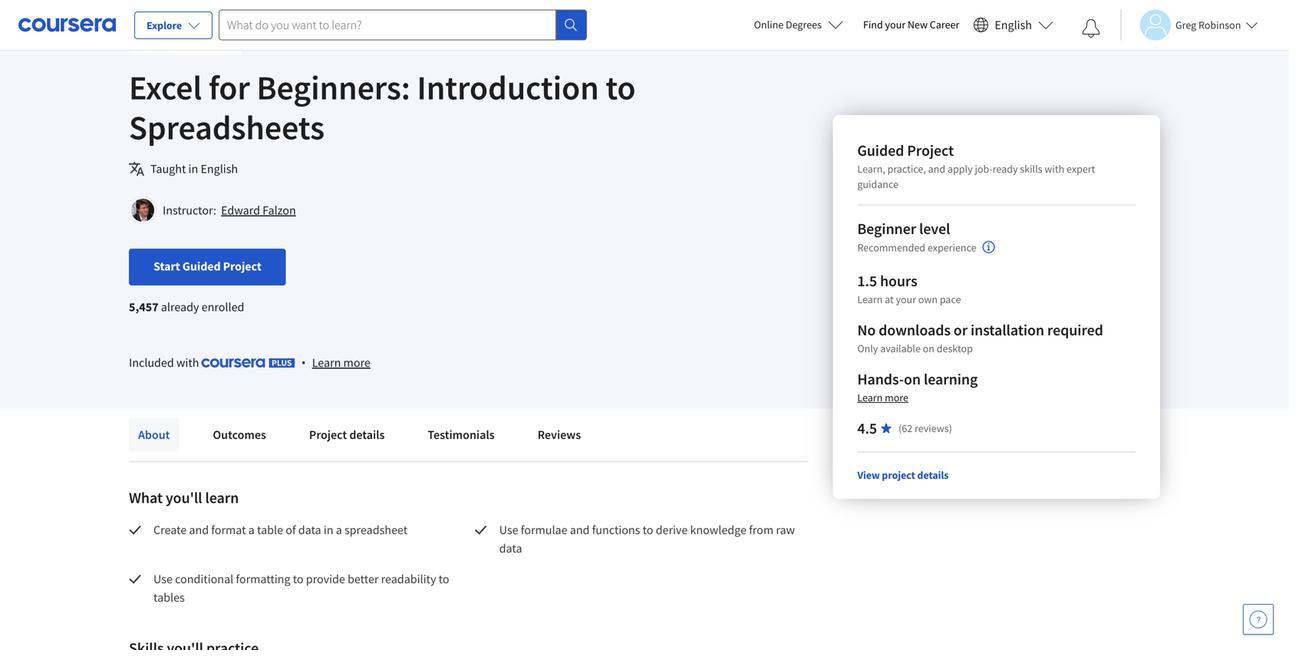 Task type: describe. For each thing, give the bounding box(es) containing it.
practice,
[[888, 162, 926, 176]]

1 vertical spatial english
[[201, 161, 238, 177]]

about link
[[129, 418, 179, 452]]

enrolled
[[202, 299, 244, 315]]

coursera plus image
[[202, 358, 295, 368]]

table
[[257, 522, 283, 538]]

edward falzon image
[[131, 199, 154, 222]]

guidance
[[858, 177, 899, 191]]

or
[[954, 320, 968, 340]]

greg robinson
[[1176, 18, 1242, 32]]

explore button
[[134, 12, 213, 39]]

provide
[[306, 572, 345, 587]]

english inside the english "button"
[[995, 17, 1032, 33]]

outcomes link
[[204, 418, 276, 452]]

project inside 'start guided project' button
[[223, 259, 262, 274]]

recommended experience
[[858, 241, 977, 254]]

no
[[858, 320, 876, 340]]

on inside no downloads or installation required only available on desktop
[[923, 342, 935, 355]]

tables
[[154, 590, 185, 605]]

excel for beginners: introduction to spreadsheets
[[129, 66, 636, 149]]

available
[[881, 342, 921, 355]]

5,457
[[129, 299, 159, 315]]

• learn more
[[301, 354, 371, 371]]

guided project learn, practice, and apply job-ready skills with expert guidance
[[858, 141, 1096, 191]]

reviews)
[[915, 421, 953, 435]]

format
[[211, 522, 246, 538]]

expert
[[1067, 162, 1096, 176]]

start
[[154, 259, 180, 274]]

0 horizontal spatial data
[[298, 522, 321, 538]]

view
[[858, 468, 880, 482]]

included
[[129, 355, 174, 370]]

project details link
[[300, 418, 394, 452]]

1.5 hours learn at your own pace
[[858, 271, 962, 306]]

help center image
[[1250, 610, 1268, 629]]

reviews link
[[529, 418, 590, 452]]

show notifications image
[[1082, 19, 1101, 38]]

at
[[885, 292, 894, 306]]

project inside guided project learn, practice, and apply job-ready skills with expert guidance
[[908, 141, 954, 160]]

taught in english
[[150, 161, 238, 177]]

more inside hands-on learning learn more
[[885, 391, 909, 405]]

reviews
[[538, 427, 581, 443]]

5,457 already enrolled
[[129, 299, 244, 315]]

(62
[[899, 421, 913, 435]]

online degrees button
[[742, 8, 856, 41]]

testimonials
[[428, 427, 495, 443]]

installation
[[971, 320, 1045, 340]]

beginner level
[[858, 219, 951, 238]]

greg
[[1176, 18, 1197, 32]]

pace
[[940, 292, 962, 306]]

instructor: edward falzon
[[163, 203, 296, 218]]

edward
[[221, 203, 260, 218]]

outcomes
[[213, 427, 266, 443]]

desktop
[[937, 342, 973, 355]]

coursera project network image
[[129, 21, 241, 55]]

hands-
[[858, 370, 904, 389]]

what you'll learn
[[129, 488, 239, 507]]

what
[[129, 488, 163, 507]]

from
[[749, 522, 774, 538]]

to inside excel for beginners: introduction to spreadsheets
[[606, 66, 636, 109]]

1.5
[[858, 271, 877, 291]]

guided inside guided project learn, practice, and apply job-ready skills with expert guidance
[[858, 141, 905, 160]]

learn more link for on
[[858, 391, 909, 405]]

1 vertical spatial details
[[918, 468, 949, 482]]

online degrees
[[754, 18, 822, 31]]

to inside the use formulae and functions to derive knowledge from raw data
[[643, 522, 654, 538]]

english button
[[967, 0, 1060, 50]]

information about difficulty level pre-requisites. image
[[983, 241, 995, 253]]

learn inside hands-on learning learn more
[[858, 391, 883, 405]]

about
[[138, 427, 170, 443]]

career
[[930, 18, 960, 31]]

online
[[754, 18, 784, 31]]

for
[[209, 66, 250, 109]]

beginners:
[[257, 66, 410, 109]]

use formulae and functions to derive knowledge from raw data
[[499, 522, 798, 556]]

already
[[161, 299, 199, 315]]

start guided project
[[154, 259, 262, 274]]

hours
[[880, 271, 918, 291]]

new
[[908, 18, 928, 31]]

find
[[864, 18, 883, 31]]

own
[[919, 292, 938, 306]]

view project details link
[[858, 468, 949, 482]]

functions
[[592, 522, 641, 538]]

more inside • learn more
[[344, 355, 371, 370]]

coursera image
[[18, 12, 116, 37]]

What do you want to learn? text field
[[219, 10, 557, 40]]

learn,
[[858, 162, 886, 176]]

no downloads or installation required only available on desktop
[[858, 320, 1104, 355]]



Task type: locate. For each thing, give the bounding box(es) containing it.
0 vertical spatial on
[[923, 342, 935, 355]]

1 vertical spatial use
[[154, 572, 173, 587]]

with right skills
[[1045, 162, 1065, 176]]

a left table
[[249, 522, 255, 538]]

english down spreadsheets
[[201, 161, 238, 177]]

1 vertical spatial more
[[885, 391, 909, 405]]

data
[[298, 522, 321, 538], [499, 541, 522, 556]]

your right find
[[886, 18, 906, 31]]

1 vertical spatial on
[[904, 370, 921, 389]]

and inside the use formulae and functions to derive knowledge from raw data
[[570, 522, 590, 538]]

introduction
[[417, 66, 599, 109]]

in
[[188, 161, 198, 177], [324, 522, 334, 538]]

•
[[301, 354, 306, 371]]

explore
[[147, 18, 182, 32]]

1 vertical spatial with
[[177, 355, 199, 370]]

1 horizontal spatial with
[[1045, 162, 1065, 176]]

instructor:
[[163, 203, 216, 218]]

your
[[886, 18, 906, 31], [896, 292, 917, 306]]

use conditional formatting to provide better readability to tables
[[154, 572, 452, 605]]

on down available
[[904, 370, 921, 389]]

in right taught
[[188, 161, 198, 177]]

to
[[606, 66, 636, 109], [643, 522, 654, 538], [293, 572, 304, 587], [439, 572, 449, 587]]

0 horizontal spatial on
[[904, 370, 921, 389]]

a left spreadsheet on the bottom of the page
[[336, 522, 342, 538]]

edward falzon link
[[221, 203, 296, 218]]

1 horizontal spatial and
[[570, 522, 590, 538]]

project up practice,
[[908, 141, 954, 160]]

learn down 1.5 in the top of the page
[[858, 292, 883, 306]]

learning
[[924, 370, 978, 389]]

more down hands- in the bottom right of the page
[[885, 391, 909, 405]]

0 vertical spatial guided
[[858, 141, 905, 160]]

1 vertical spatial project
[[223, 259, 262, 274]]

on inside hands-on learning learn more
[[904, 370, 921, 389]]

beginner
[[858, 219, 917, 238]]

project up enrolled
[[223, 259, 262, 274]]

0 horizontal spatial with
[[177, 355, 199, 370]]

learn down hands- in the bottom right of the page
[[858, 391, 883, 405]]

0 horizontal spatial guided
[[183, 259, 221, 274]]

use
[[499, 522, 519, 538], [154, 572, 173, 587]]

find your new career link
[[856, 15, 967, 35]]

learn inside 1.5 hours learn at your own pace
[[858, 292, 883, 306]]

1 a from the left
[[249, 522, 255, 538]]

None search field
[[219, 10, 587, 40]]

1 horizontal spatial on
[[923, 342, 935, 355]]

formatting
[[236, 572, 291, 587]]

1 horizontal spatial details
[[918, 468, 949, 482]]

greg robinson button
[[1121, 10, 1258, 40]]

taught
[[150, 161, 186, 177]]

0 horizontal spatial details
[[350, 427, 385, 443]]

learn more link down hands- in the bottom right of the page
[[858, 391, 909, 405]]

1 horizontal spatial english
[[995, 17, 1032, 33]]

learn
[[205, 488, 239, 507]]

(62 reviews)
[[899, 421, 953, 435]]

create and format a table of data in a spreadsheet
[[154, 522, 408, 538]]

2 vertical spatial learn
[[858, 391, 883, 405]]

1 vertical spatial your
[[896, 292, 917, 306]]

0 vertical spatial more
[[344, 355, 371, 370]]

better
[[348, 572, 379, 587]]

more right •
[[344, 355, 371, 370]]

1 horizontal spatial a
[[336, 522, 342, 538]]

0 horizontal spatial in
[[188, 161, 198, 177]]

project
[[882, 468, 916, 482]]

with
[[1045, 162, 1065, 176], [177, 355, 199, 370]]

0 vertical spatial with
[[1045, 162, 1065, 176]]

experience
[[928, 241, 977, 254]]

2 a from the left
[[336, 522, 342, 538]]

knowledge
[[690, 522, 747, 538]]

use for use formulae and functions to derive knowledge from raw data
[[499, 522, 519, 538]]

1 horizontal spatial learn more link
[[858, 391, 909, 405]]

use inside use conditional formatting to provide better readability to tables
[[154, 572, 173, 587]]

0 horizontal spatial english
[[201, 161, 238, 177]]

included with
[[129, 355, 202, 370]]

learn inside • learn more
[[312, 355, 341, 370]]

formulae
[[521, 522, 568, 538]]

1 horizontal spatial use
[[499, 522, 519, 538]]

use for use conditional formatting to provide better readability to tables
[[154, 572, 173, 587]]

project down • learn more
[[309, 427, 347, 443]]

of
[[286, 522, 296, 538]]

conditional
[[175, 572, 234, 587]]

details
[[350, 427, 385, 443], [918, 468, 949, 482]]

guided
[[858, 141, 905, 160], [183, 259, 221, 274]]

0 horizontal spatial learn more link
[[312, 353, 371, 372]]

with inside guided project learn, practice, and apply job-ready skills with expert guidance
[[1045, 162, 1065, 176]]

1 horizontal spatial in
[[324, 522, 334, 538]]

0 horizontal spatial and
[[189, 522, 209, 538]]

0 vertical spatial data
[[298, 522, 321, 538]]

and left apply
[[929, 162, 946, 176]]

and right formulae
[[570, 522, 590, 538]]

0 vertical spatial learn
[[858, 292, 883, 306]]

project details
[[309, 427, 385, 443]]

guided up the learn,
[[858, 141, 905, 160]]

guided inside button
[[183, 259, 221, 274]]

use inside the use formulae and functions to derive knowledge from raw data
[[499, 522, 519, 538]]

falzon
[[263, 203, 296, 218]]

0 vertical spatial details
[[350, 427, 385, 443]]

0 horizontal spatial use
[[154, 572, 173, 587]]

1 horizontal spatial data
[[499, 541, 522, 556]]

more
[[344, 355, 371, 370], [885, 391, 909, 405]]

view project details
[[858, 468, 949, 482]]

only
[[858, 342, 878, 355]]

and inside guided project learn, practice, and apply job-ready skills with expert guidance
[[929, 162, 946, 176]]

ready
[[993, 162, 1018, 176]]

1 vertical spatial data
[[499, 541, 522, 556]]

use left formulae
[[499, 522, 519, 538]]

1 vertical spatial in
[[324, 522, 334, 538]]

learn right •
[[312, 355, 341, 370]]

excel
[[129, 66, 202, 109]]

4.5
[[858, 419, 877, 438]]

data right of
[[298, 522, 321, 538]]

on down downloads
[[923, 342, 935, 355]]

recommended
[[858, 241, 926, 254]]

you'll
[[166, 488, 202, 507]]

job-
[[975, 162, 993, 176]]

your inside 1.5 hours learn at your own pace
[[896, 292, 917, 306]]

1 vertical spatial learn more link
[[858, 391, 909, 405]]

guided right the start
[[183, 259, 221, 274]]

1 horizontal spatial project
[[309, 427, 347, 443]]

0 horizontal spatial a
[[249, 522, 255, 538]]

data down formulae
[[499, 541, 522, 556]]

0 vertical spatial english
[[995, 17, 1032, 33]]

spreadsheet
[[345, 522, 408, 538]]

downloads
[[879, 320, 951, 340]]

2 vertical spatial project
[[309, 427, 347, 443]]

derive
[[656, 522, 688, 538]]

project inside project details link
[[309, 427, 347, 443]]

and right create
[[189, 522, 209, 538]]

0 horizontal spatial project
[[223, 259, 262, 274]]

1 vertical spatial learn
[[312, 355, 341, 370]]

readability
[[381, 572, 436, 587]]

skills
[[1020, 162, 1043, 176]]

0 vertical spatial learn more link
[[312, 353, 371, 372]]

with right included
[[177, 355, 199, 370]]

0 vertical spatial use
[[499, 522, 519, 538]]

learn
[[858, 292, 883, 306], [312, 355, 341, 370], [858, 391, 883, 405]]

learn more link for learn
[[312, 353, 371, 372]]

details inside project details link
[[350, 427, 385, 443]]

1 horizontal spatial more
[[885, 391, 909, 405]]

create
[[154, 522, 187, 538]]

0 vertical spatial in
[[188, 161, 198, 177]]

apply
[[948, 162, 973, 176]]

data inside the use formulae and functions to derive knowledge from raw data
[[499, 541, 522, 556]]

english right career
[[995, 17, 1032, 33]]

in right of
[[324, 522, 334, 538]]

0 vertical spatial project
[[908, 141, 954, 160]]

start guided project button
[[129, 249, 286, 286]]

1 horizontal spatial guided
[[858, 141, 905, 160]]

hands-on learning learn more
[[858, 370, 978, 405]]

on
[[923, 342, 935, 355], [904, 370, 921, 389]]

0 horizontal spatial more
[[344, 355, 371, 370]]

find your new career
[[864, 18, 960, 31]]

1 vertical spatial guided
[[183, 259, 221, 274]]

2 horizontal spatial and
[[929, 162, 946, 176]]

degrees
[[786, 18, 822, 31]]

2 horizontal spatial project
[[908, 141, 954, 160]]

your right the at
[[896, 292, 917, 306]]

raw
[[776, 522, 795, 538]]

learn more link right •
[[312, 353, 371, 372]]

0 vertical spatial your
[[886, 18, 906, 31]]

testimonials link
[[419, 418, 504, 452]]

use up the tables
[[154, 572, 173, 587]]

and
[[929, 162, 946, 176], [189, 522, 209, 538], [570, 522, 590, 538]]

project
[[908, 141, 954, 160], [223, 259, 262, 274], [309, 427, 347, 443]]

robinson
[[1199, 18, 1242, 32]]

required
[[1048, 320, 1104, 340]]



Task type: vqa. For each thing, say whether or not it's contained in the screenshot.
Intelligence to the middle
no



